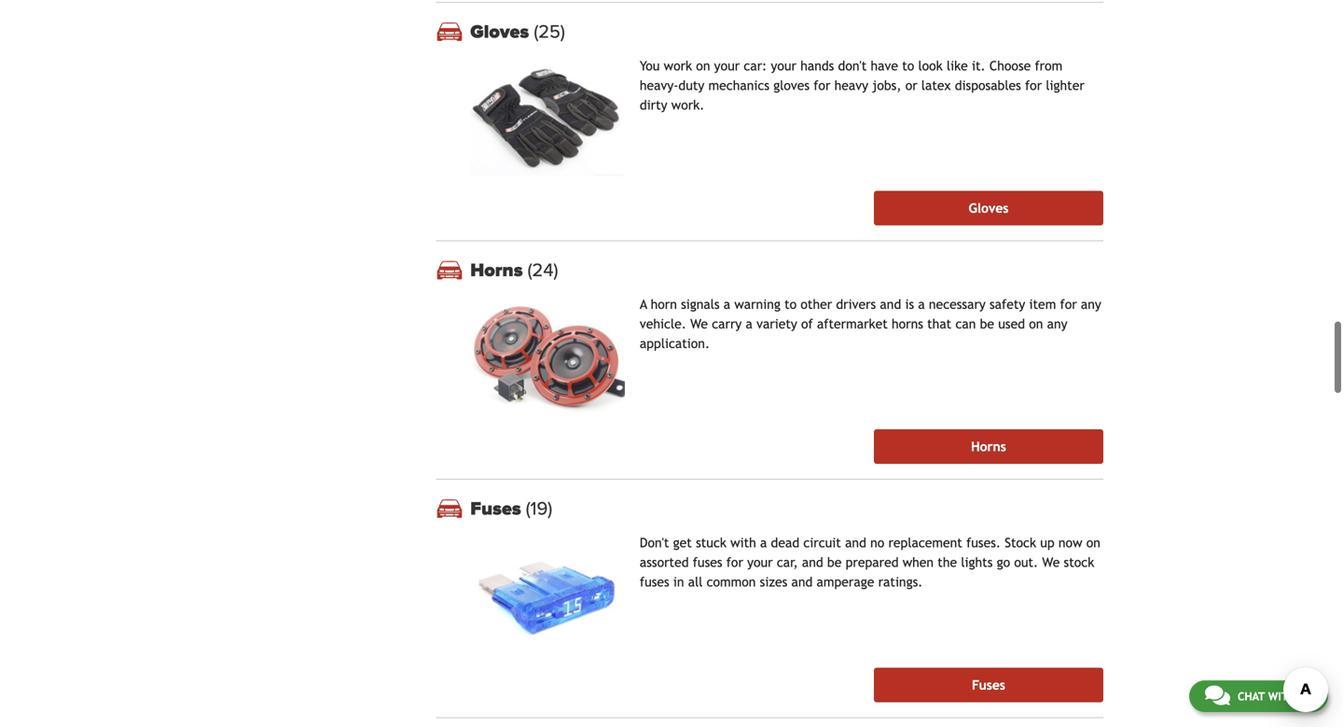 Task type: describe. For each thing, give the bounding box(es) containing it.
chat with us
[[1238, 690, 1313, 703]]

now
[[1059, 535, 1083, 550]]

don't get stuck with a dead circuit and no replacement fuses. stock up now on assorted fuses for your car, and be prepared when the lights go out. we stock fuses in all common sizes and amperage ratings.
[[640, 535, 1101, 589]]

0 vertical spatial horns link
[[471, 259, 1104, 282]]

and down circuit
[[803, 555, 824, 570]]

gloves thumbnail image image
[[471, 60, 625, 176]]

up
[[1041, 535, 1055, 550]]

to inside you work on your car: your hands don't have to look like it. choose from heavy-duty mechanics gloves for heavy jobs, or latex disposables for lighter dirty work.
[[903, 59, 915, 73]]

look
[[919, 59, 943, 73]]

that
[[928, 317, 952, 331]]

and down car,
[[792, 575, 813, 589]]

1 vertical spatial horns link
[[874, 429, 1104, 464]]

get
[[673, 535, 692, 550]]

you
[[640, 59, 660, 73]]

horns thumbnail image image
[[471, 298, 625, 414]]

0 vertical spatial fuses
[[693, 555, 723, 570]]

and left no
[[846, 535, 867, 550]]

for inside don't get stuck with a dead circuit and no replacement fuses. stock up now on assorted fuses for your car, and be prepared when the lights go out. we stock fuses in all common sizes and amperage ratings.
[[727, 555, 744, 570]]

to inside a horn signals a warning to other drivers and is a necessary safety item for any vehicle. we carry a variety of aftermarket horns that can be used on any application.
[[785, 297, 797, 312]]

we inside don't get stuck with a dead circuit and no replacement fuses. stock up now on assorted fuses for your car, and be prepared when the lights go out. we stock fuses in all common sizes and amperage ratings.
[[1043, 555, 1061, 570]]

replacement
[[889, 535, 963, 550]]

or
[[906, 78, 918, 93]]

be inside a horn signals a warning to other drivers and is a necessary safety item for any vehicle. we carry a variety of aftermarket horns that can be used on any application.
[[980, 317, 995, 331]]

warning
[[735, 297, 781, 312]]

drivers
[[837, 297, 877, 312]]

carry
[[712, 317, 742, 331]]

go
[[997, 555, 1011, 570]]

horns for horns "link" to the bottom
[[972, 439, 1007, 454]]

dirty
[[640, 98, 668, 113]]

don't
[[839, 59, 867, 73]]

gloves
[[774, 78, 810, 93]]

with inside don't get stuck with a dead circuit and no replacement fuses. stock up now on assorted fuses for your car, and be prepared when the lights go out. we stock fuses in all common sizes and amperage ratings.
[[731, 535, 757, 550]]

prepared
[[846, 555, 899, 570]]

your up mechanics
[[715, 59, 740, 73]]

vehicle.
[[640, 317, 687, 331]]

a down warning
[[746, 317, 753, 331]]

us
[[1300, 690, 1313, 703]]

be inside don't get stuck with a dead circuit and no replacement fuses. stock up now on assorted fuses for your car, and be prepared when the lights go out. we stock fuses in all common sizes and amperage ratings.
[[828, 555, 842, 570]]

is
[[906, 297, 915, 312]]

a up carry at the right top of page
[[724, 297, 731, 312]]

on inside you work on your car: your hands don't have to look like it. choose from heavy-duty mechanics gloves for heavy jobs, or latex disposables for lighter dirty work.
[[696, 59, 711, 73]]

comments image
[[1206, 684, 1231, 706]]

horns for the topmost horns "link"
[[471, 259, 528, 282]]

variety
[[757, 317, 798, 331]]

0 horizontal spatial any
[[1048, 317, 1068, 331]]

horns
[[892, 317, 924, 331]]

all
[[689, 575, 703, 589]]

on inside a horn signals a warning to other drivers and is a necessary safety item for any vehicle. we carry a variety of aftermarket horns that can be used on any application.
[[1030, 317, 1044, 331]]

signals
[[681, 297, 720, 312]]

item
[[1030, 297, 1057, 312]]

fuses thumbnail image image
[[471, 537, 625, 653]]

car,
[[777, 555, 799, 570]]

have
[[871, 59, 899, 73]]

chat
[[1238, 690, 1266, 703]]

disposables
[[955, 78, 1022, 93]]

fuses for bottommost 'fuses' link
[[972, 678, 1006, 693]]

other
[[801, 297, 833, 312]]

and inside a horn signals a warning to other drivers and is a necessary safety item for any vehicle. we carry a variety of aftermarket horns that can be used on any application.
[[880, 297, 902, 312]]

of
[[802, 317, 814, 331]]

out.
[[1015, 555, 1039, 570]]

1 vertical spatial gloves link
[[874, 191, 1104, 226]]



Task type: locate. For each thing, give the bounding box(es) containing it.
car:
[[744, 59, 767, 73]]

0 horizontal spatial we
[[691, 317, 708, 331]]

0 vertical spatial we
[[691, 317, 708, 331]]

to up variety
[[785, 297, 797, 312]]

lighter
[[1047, 78, 1085, 93]]

for down hands
[[814, 78, 831, 93]]

with left us
[[1269, 690, 1296, 703]]

mechanics
[[709, 78, 770, 93]]

safety
[[990, 297, 1026, 312]]

and left is
[[880, 297, 902, 312]]

jobs,
[[873, 78, 902, 93]]

fuses
[[471, 498, 526, 520], [972, 678, 1006, 693]]

1 horizontal spatial horns
[[972, 439, 1007, 454]]

1 vertical spatial fuses link
[[874, 668, 1104, 702]]

to
[[903, 59, 915, 73], [785, 297, 797, 312]]

with
[[731, 535, 757, 550], [1269, 690, 1296, 703]]

2 vertical spatial on
[[1087, 535, 1101, 550]]

1 vertical spatial fuses
[[640, 575, 670, 589]]

hands
[[801, 59, 835, 73]]

1 horizontal spatial be
[[980, 317, 995, 331]]

fuses down the assorted
[[640, 575, 670, 589]]

sizes
[[760, 575, 788, 589]]

necessary
[[929, 297, 986, 312]]

1 vertical spatial to
[[785, 297, 797, 312]]

0 vertical spatial to
[[903, 59, 915, 73]]

and
[[880, 297, 902, 312], [846, 535, 867, 550], [803, 555, 824, 570], [792, 575, 813, 589]]

be up amperage
[[828, 555, 842, 570]]

we down up
[[1043, 555, 1061, 570]]

1 horizontal spatial fuses
[[972, 678, 1006, 693]]

0 vertical spatial on
[[696, 59, 711, 73]]

0 vertical spatial be
[[980, 317, 995, 331]]

0 vertical spatial gloves link
[[471, 21, 1104, 43]]

on down 'item'
[[1030, 317, 1044, 331]]

1 vertical spatial on
[[1030, 317, 1044, 331]]

fuses for the top 'fuses' link
[[471, 498, 526, 520]]

work
[[664, 59, 693, 73]]

amperage
[[817, 575, 875, 589]]

your up sizes
[[748, 555, 773, 570]]

for up the common
[[727, 555, 744, 570]]

1 horizontal spatial we
[[1043, 555, 1061, 570]]

no
[[871, 535, 885, 550]]

1 vertical spatial horns
[[972, 439, 1007, 454]]

gloves for the bottom gloves link
[[969, 201, 1009, 216]]

0 horizontal spatial gloves
[[471, 21, 534, 43]]

a inside don't get stuck with a dead circuit and no replacement fuses. stock up now on assorted fuses for your car, and be prepared when the lights go out. we stock fuses in all common sizes and amperage ratings.
[[761, 535, 767, 550]]

dead
[[771, 535, 800, 550]]

gloves for the top gloves link
[[471, 21, 534, 43]]

common
[[707, 575, 756, 589]]

fuses
[[693, 555, 723, 570], [640, 575, 670, 589]]

latex
[[922, 78, 952, 93]]

0 vertical spatial gloves
[[471, 21, 534, 43]]

when
[[903, 555, 934, 570]]

ratings.
[[879, 575, 923, 589]]

1 horizontal spatial gloves
[[969, 201, 1009, 216]]

your inside don't get stuck with a dead circuit and no replacement fuses. stock up now on assorted fuses for your car, and be prepared when the lights go out. we stock fuses in all common sizes and amperage ratings.
[[748, 555, 773, 570]]

1 horizontal spatial to
[[903, 59, 915, 73]]

horns link
[[471, 259, 1104, 282], [874, 429, 1104, 464]]

1 horizontal spatial any
[[1082, 297, 1102, 312]]

0 horizontal spatial horns
[[471, 259, 528, 282]]

stock
[[1005, 535, 1037, 550]]

1 vertical spatial gloves
[[969, 201, 1009, 216]]

on up duty on the right of page
[[696, 59, 711, 73]]

choose
[[990, 59, 1031, 73]]

on inside don't get stuck with a dead circuit and no replacement fuses. stock up now on assorted fuses for your car, and be prepared when the lights go out. we stock fuses in all common sizes and amperage ratings.
[[1087, 535, 1101, 550]]

horn
[[651, 297, 677, 312]]

1 vertical spatial any
[[1048, 317, 1068, 331]]

0 vertical spatial with
[[731, 535, 757, 550]]

chat with us link
[[1190, 680, 1329, 712]]

aftermarket
[[817, 317, 888, 331]]

with inside the chat with us link
[[1269, 690, 1296, 703]]

with right stuck
[[731, 535, 757, 550]]

1 horizontal spatial on
[[1030, 317, 1044, 331]]

be
[[980, 317, 995, 331], [828, 555, 842, 570]]

for right 'item'
[[1061, 297, 1078, 312]]

a
[[640, 297, 647, 312]]

any right 'item'
[[1082, 297, 1102, 312]]

0 horizontal spatial with
[[731, 535, 757, 550]]

be right can
[[980, 317, 995, 331]]

on right now
[[1087, 535, 1101, 550]]

used
[[999, 317, 1026, 331]]

1 vertical spatial be
[[828, 555, 842, 570]]

2 horizontal spatial on
[[1087, 535, 1101, 550]]

it.
[[972, 59, 986, 73]]

from
[[1035, 59, 1063, 73]]

1 vertical spatial fuses
[[972, 678, 1006, 693]]

heavy
[[835, 78, 869, 93]]

like
[[947, 59, 969, 73]]

assorted
[[640, 555, 689, 570]]

to up "or"
[[903, 59, 915, 73]]

a
[[724, 297, 731, 312], [919, 297, 926, 312], [746, 317, 753, 331], [761, 535, 767, 550]]

0 vertical spatial fuses
[[471, 498, 526, 520]]

work.
[[672, 98, 705, 113]]

we down signals
[[691, 317, 708, 331]]

1 vertical spatial we
[[1043, 555, 1061, 570]]

in
[[674, 575, 685, 589]]

1 vertical spatial with
[[1269, 690, 1296, 703]]

lights
[[962, 555, 993, 570]]

0 horizontal spatial fuses
[[640, 575, 670, 589]]

0 horizontal spatial be
[[828, 555, 842, 570]]

don't
[[640, 535, 670, 550]]

fuses link
[[471, 498, 1104, 520], [874, 668, 1104, 702]]

the
[[938, 555, 958, 570]]

gloves
[[471, 21, 534, 43], [969, 201, 1009, 216]]

for
[[814, 78, 831, 93], [1026, 78, 1043, 93], [1061, 297, 1078, 312], [727, 555, 744, 570]]

application.
[[640, 336, 710, 351]]

we inside a horn signals a warning to other drivers and is a necessary safety item for any vehicle. we carry a variety of aftermarket horns that can be used on any application.
[[691, 317, 708, 331]]

your
[[715, 59, 740, 73], [771, 59, 797, 73], [748, 555, 773, 570]]

for down from
[[1026, 78, 1043, 93]]

stuck
[[696, 535, 727, 550]]

0 horizontal spatial to
[[785, 297, 797, 312]]

a horn signals a warning to other drivers and is a necessary safety item for any vehicle. we carry a variety of aftermarket horns that can be used on any application.
[[640, 297, 1102, 351]]

you work on your car: your hands don't have to look like it. choose from heavy-duty mechanics gloves for heavy jobs, or latex disposables for lighter dirty work.
[[640, 59, 1085, 113]]

horns inside "link"
[[972, 439, 1007, 454]]

a right is
[[919, 297, 926, 312]]

0 vertical spatial horns
[[471, 259, 528, 282]]

horns
[[471, 259, 528, 282], [972, 439, 1007, 454]]

your up the gloves
[[771, 59, 797, 73]]

stock
[[1064, 555, 1095, 570]]

on
[[696, 59, 711, 73], [1030, 317, 1044, 331], [1087, 535, 1101, 550]]

0 vertical spatial fuses link
[[471, 498, 1104, 520]]

we
[[691, 317, 708, 331], [1043, 555, 1061, 570]]

0 horizontal spatial fuses
[[471, 498, 526, 520]]

can
[[956, 317, 977, 331]]

duty
[[679, 78, 705, 93]]

circuit
[[804, 535, 842, 550]]

any
[[1082, 297, 1102, 312], [1048, 317, 1068, 331]]

heavy-
[[640, 78, 679, 93]]

1 horizontal spatial fuses
[[693, 555, 723, 570]]

gloves link
[[471, 21, 1104, 43], [874, 191, 1104, 226]]

1 horizontal spatial with
[[1269, 690, 1296, 703]]

any down 'item'
[[1048, 317, 1068, 331]]

fuses down stuck
[[693, 555, 723, 570]]

fuses.
[[967, 535, 1001, 550]]

0 vertical spatial any
[[1082, 297, 1102, 312]]

0 horizontal spatial on
[[696, 59, 711, 73]]

a left dead
[[761, 535, 767, 550]]

for inside a horn signals a warning to other drivers and is a necessary safety item for any vehicle. we carry a variety of aftermarket horns that can be used on any application.
[[1061, 297, 1078, 312]]



Task type: vqa. For each thing, say whether or not it's contained in the screenshot.
check image
no



